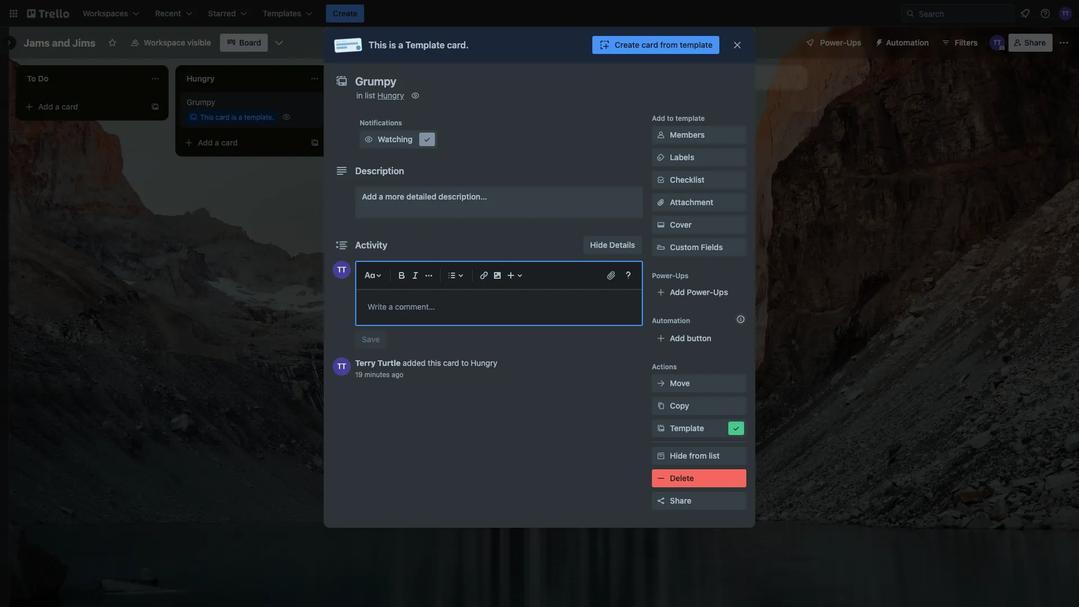 Task type: vqa. For each thing, say whether or not it's contained in the screenshot.
3 at top
no



Task type: locate. For each thing, give the bounding box(es) containing it.
sm image inside move 'link'
[[656, 378, 667, 389]]

None text field
[[350, 71, 721, 91]]

sm image for checklist
[[656, 174, 667, 186]]

add a card
[[38, 102, 78, 111], [358, 102, 398, 111], [198, 138, 238, 147]]

1 horizontal spatial add a card
[[198, 138, 238, 147]]

sm image inside hide from list link
[[656, 450, 667, 462]]

hide up delete
[[670, 451, 687, 460]]

open help dialog image
[[622, 269, 635, 282]]

0 vertical spatial is
[[389, 40, 396, 50]]

hungry inside terry turtle added this card to hungry 19 minutes ago
[[471, 358, 498, 368]]

ago
[[392, 371, 404, 378]]

0 horizontal spatial is
[[232, 113, 237, 121]]

this
[[369, 40, 387, 50], [200, 113, 214, 121]]

is up hungry link
[[389, 40, 396, 50]]

save button
[[355, 331, 387, 349]]

create
[[333, 9, 358, 18], [615, 40, 640, 49]]

create from template… image for middle the add a card button
[[310, 138, 319, 147]]

1 horizontal spatial share button
[[1009, 34, 1053, 52]]

sm image left cover
[[656, 219, 667, 231]]

0 horizontal spatial to
[[462, 358, 469, 368]]

add
[[38, 102, 53, 111], [358, 102, 372, 111], [652, 114, 665, 122], [198, 138, 213, 147], [362, 192, 377, 201], [670, 288, 685, 297], [670, 334, 685, 343]]

a
[[398, 40, 403, 50], [55, 102, 60, 111], [375, 102, 379, 111], [239, 113, 242, 121], [215, 138, 219, 147], [379, 192, 383, 201]]

sm image left hide from list
[[656, 450, 667, 462]]

primary element
[[0, 0, 1080, 27]]

1 horizontal spatial hide
[[670, 451, 687, 460]]

Main content area, start typing to enter text. text field
[[368, 300, 631, 314]]

sm image for labels
[[656, 152, 667, 163]]

ups up add power-ups
[[676, 272, 689, 279]]

sm image for automation
[[871, 34, 886, 49]]

1 vertical spatial this
[[200, 113, 214, 121]]

card.
[[447, 40, 469, 50]]

0 vertical spatial terry turtle (terryturtle) image
[[1059, 7, 1073, 20]]

create inside the primary element
[[333, 9, 358, 18]]

2 horizontal spatial add a card
[[358, 102, 398, 111]]

sm image inside automation button
[[871, 34, 886, 49]]

share button down delete link at the bottom of the page
[[652, 492, 747, 510]]

sm image inside checklist link
[[656, 174, 667, 186]]

is down grumpy link
[[232, 113, 237, 121]]

0 horizontal spatial share button
[[652, 492, 747, 510]]

ups
[[847, 38, 862, 47], [676, 272, 689, 279], [714, 288, 728, 297]]

hungry
[[378, 91, 404, 100], [471, 358, 498, 368]]

add to template
[[652, 114, 705, 122]]

sm image down notifications
[[363, 134, 374, 145]]

template inside button
[[680, 40, 713, 49]]

card
[[642, 40, 658, 49], [62, 102, 78, 111], [381, 102, 398, 111], [216, 113, 230, 121], [221, 138, 238, 147], [443, 358, 459, 368]]

Search field
[[915, 5, 1014, 22]]

0 horizontal spatial hungry
[[378, 91, 404, 100]]

ups left automation button
[[847, 38, 862, 47]]

automation button
[[871, 34, 936, 52]]

1 vertical spatial hungry
[[471, 358, 498, 368]]

sm image inside members "link"
[[656, 129, 667, 141]]

sm image left copy at the right bottom of page
[[656, 400, 667, 412]]

description…
[[439, 192, 487, 201]]

this for this card is a template.
[[200, 113, 214, 121]]

sm image inside template button
[[656, 423, 667, 434]]

0 vertical spatial hide
[[590, 240, 608, 250]]

share left show menu "icon"
[[1025, 38, 1046, 47]]

activity
[[355, 240, 388, 250]]

2 horizontal spatial ups
[[847, 38, 862, 47]]

0 vertical spatial this
[[369, 40, 387, 50]]

cover link
[[652, 216, 747, 234]]

sm image down add to template
[[656, 129, 667, 141]]

visible
[[187, 38, 211, 47]]

move link
[[652, 374, 747, 392]]

0 vertical spatial template
[[406, 40, 445, 50]]

terry turtle (terryturtle) image inside the primary element
[[1059, 7, 1073, 20]]

attachment
[[670, 198, 714, 207]]

0 vertical spatial hungry
[[378, 91, 404, 100]]

move
[[670, 379, 690, 388]]

sm image down actions
[[656, 378, 667, 389]]

1 vertical spatial list
[[709, 451, 720, 460]]

sm image for hide from list
[[656, 450, 667, 462]]

this up in list hungry
[[369, 40, 387, 50]]

hide left the details
[[590, 240, 608, 250]]

sm image inside watching button
[[422, 134, 433, 145]]

workspace visible
[[144, 38, 211, 47]]

sm image left delete
[[656, 473, 667, 484]]

0 horizontal spatial template
[[406, 40, 445, 50]]

1 vertical spatial power-
[[652, 272, 676, 279]]

to right this
[[462, 358, 469, 368]]

1 vertical spatial to
[[462, 358, 469, 368]]

list
[[365, 91, 376, 100], [709, 451, 720, 460]]

1 vertical spatial template
[[670, 424, 704, 433]]

hide
[[590, 240, 608, 250], [670, 451, 687, 460]]

1 horizontal spatial ups
[[714, 288, 728, 297]]

0 horizontal spatial from
[[661, 40, 678, 49]]

image image
[[491, 269, 504, 282]]

sm image right power-ups button
[[871, 34, 886, 49]]

sm image for watching
[[363, 134, 374, 145]]

1 horizontal spatial list
[[709, 451, 720, 460]]

sm image inside the labels link
[[656, 152, 667, 163]]

sm image left checklist
[[656, 174, 667, 186]]

1 vertical spatial ups
[[676, 272, 689, 279]]

switch to… image
[[8, 8, 19, 19]]

from inside hide from list link
[[689, 451, 707, 460]]

sm image for copy
[[656, 400, 667, 412]]

1 vertical spatial create from template… image
[[310, 138, 319, 147]]

0 horizontal spatial share
[[670, 496, 692, 505]]

1 vertical spatial share
[[670, 496, 692, 505]]

share button
[[1009, 34, 1053, 52], [652, 492, 747, 510]]

template left card.
[[406, 40, 445, 50]]

1 vertical spatial hide
[[670, 451, 687, 460]]

0 vertical spatial from
[[661, 40, 678, 49]]

0 vertical spatial power-
[[821, 38, 847, 47]]

delete
[[670, 474, 694, 483]]

checklist
[[670, 175, 705, 184]]

0 horizontal spatial power-
[[652, 272, 676, 279]]

19
[[355, 371, 363, 378]]

1 vertical spatial power-ups
[[652, 272, 689, 279]]

1 horizontal spatial template
[[670, 424, 704, 433]]

2 horizontal spatial terry turtle (terryturtle) image
[[1059, 7, 1073, 20]]

hungry link
[[378, 91, 404, 100]]

to
[[667, 114, 674, 122], [462, 358, 469, 368]]

hungry up notifications
[[378, 91, 404, 100]]

add button
[[670, 334, 712, 343]]

1 vertical spatial terry turtle (terryturtle) image
[[990, 35, 1006, 51]]

ups inside button
[[847, 38, 862, 47]]

button
[[687, 334, 712, 343]]

1 horizontal spatial is
[[389, 40, 396, 50]]

1 horizontal spatial from
[[689, 451, 707, 460]]

1 vertical spatial create
[[615, 40, 640, 49]]

terry
[[355, 358, 376, 368]]

power-
[[821, 38, 847, 47], [652, 272, 676, 279], [687, 288, 714, 297]]

0 vertical spatial share
[[1025, 38, 1046, 47]]

add power-ups
[[670, 288, 728, 297]]

in
[[356, 91, 363, 100]]

sm image left labels
[[656, 152, 667, 163]]

add a card button
[[20, 98, 146, 116], [340, 98, 466, 116], [180, 134, 306, 152]]

share down delete
[[670, 496, 692, 505]]

template down copy at the right bottom of page
[[670, 424, 704, 433]]

hide for hide from list
[[670, 451, 687, 460]]

jams and jims
[[24, 37, 96, 49]]

terry turtle (terryturtle) image left text styles icon
[[333, 261, 351, 279]]

list up delete link at the bottom of the page
[[709, 451, 720, 460]]

1 horizontal spatial create from template… image
[[310, 138, 319, 147]]

sm image for delete
[[656, 473, 667, 484]]

1 horizontal spatial terry turtle (terryturtle) image
[[990, 35, 1006, 51]]

hungry right this
[[471, 358, 498, 368]]

0 vertical spatial power-ups
[[821, 38, 862, 47]]

jims
[[72, 37, 96, 49]]

is
[[389, 40, 396, 50], [232, 113, 237, 121]]

sm image right watching
[[422, 134, 433, 145]]

0 vertical spatial template
[[680, 40, 713, 49]]

create for create
[[333, 9, 358, 18]]

1 horizontal spatial add a card button
[[180, 134, 306, 152]]

0 vertical spatial ups
[[847, 38, 862, 47]]

terry turtle added this card to hungry 19 minutes ago
[[355, 358, 498, 378]]

minutes
[[365, 371, 390, 378]]

labels
[[670, 153, 695, 162]]

sm image
[[871, 34, 886, 49], [410, 90, 421, 101], [422, 134, 433, 145], [656, 174, 667, 186], [656, 219, 667, 231], [656, 378, 667, 389], [656, 423, 667, 434], [656, 473, 667, 484]]

1 horizontal spatial power-
[[687, 288, 714, 297]]

sm image inside cover 'link'
[[656, 219, 667, 231]]

0 vertical spatial create
[[333, 9, 358, 18]]

Board name text field
[[18, 34, 101, 52]]

power-ups
[[821, 38, 862, 47], [652, 272, 689, 279]]

template
[[680, 40, 713, 49], [676, 114, 705, 122]]

sm image inside template button
[[731, 423, 742, 434]]

open information menu image
[[1040, 8, 1051, 19]]

terry turtle (terryturtle) image right filters
[[990, 35, 1006, 51]]

custom fields button
[[652, 242, 747, 253]]

attach and insert link image
[[606, 270, 617, 281]]

sm image inside copy "link"
[[656, 400, 667, 412]]

share button down 0 notifications image on the top right of page
[[1009, 34, 1053, 52]]

this down grumpy
[[200, 113, 214, 121]]

actions
[[652, 363, 677, 371]]

0 vertical spatial create from template… image
[[151, 102, 160, 111]]

1 horizontal spatial this
[[369, 40, 387, 50]]

terry turtle (terryturtle) image
[[1059, 7, 1073, 20], [990, 35, 1006, 51], [333, 261, 351, 279]]

hide from list link
[[652, 447, 747, 465]]

1 vertical spatial automation
[[652, 317, 690, 324]]

sm image down copy "link"
[[656, 423, 667, 434]]

1 horizontal spatial automation
[[886, 38, 929, 47]]

template
[[406, 40, 445, 50], [670, 424, 704, 433]]

description
[[355, 166, 404, 176]]

terry turtle (terryturtle) image right open information menu image
[[1059, 7, 1073, 20]]

2 vertical spatial terry turtle (terryturtle) image
[[333, 261, 351, 279]]

create from template… image
[[151, 102, 160, 111], [310, 138, 319, 147]]

0 horizontal spatial create from template… image
[[151, 102, 160, 111]]

0 vertical spatial to
[[667, 114, 674, 122]]

filters
[[955, 38, 978, 47]]

bold ⌘b image
[[395, 269, 409, 282]]

list right the in
[[365, 91, 376, 100]]

editor toolbar toolbar
[[361, 267, 638, 285]]

0 vertical spatial list
[[365, 91, 376, 100]]

more
[[385, 192, 405, 201]]

sm image
[[656, 129, 667, 141], [363, 134, 374, 145], [656, 152, 667, 163], [656, 400, 667, 412], [731, 423, 742, 434], [656, 450, 667, 462]]

2 horizontal spatial power-
[[821, 38, 847, 47]]

in list hungry
[[356, 91, 404, 100]]

sm image down copy "link"
[[731, 423, 742, 434]]

automation
[[886, 38, 929, 47], [652, 317, 690, 324]]

template inside button
[[670, 424, 704, 433]]

1 horizontal spatial hungry
[[471, 358, 498, 368]]

sm image inside delete link
[[656, 473, 667, 484]]

0 horizontal spatial create
[[333, 9, 358, 18]]

detailed
[[407, 192, 437, 201]]

show menu image
[[1059, 37, 1070, 48]]

2 vertical spatial power-
[[687, 288, 714, 297]]

details
[[610, 240, 635, 250]]

automation down search 'icon'
[[886, 38, 929, 47]]

0 horizontal spatial this
[[200, 113, 214, 121]]

share
[[1025, 38, 1046, 47], [670, 496, 692, 505]]

create card from template button
[[593, 36, 720, 54]]

watching
[[378, 135, 413, 144]]

workspace
[[144, 38, 185, 47]]

1 vertical spatial from
[[689, 451, 707, 460]]

0 horizontal spatial hide
[[590, 240, 608, 250]]

hide details
[[590, 240, 635, 250]]

1 vertical spatial is
[[232, 113, 237, 121]]

from
[[661, 40, 678, 49], [689, 451, 707, 460]]

this card is a template.
[[200, 113, 274, 121]]

0 vertical spatial automation
[[886, 38, 929, 47]]

automation up add button
[[652, 317, 690, 324]]

to up members
[[667, 114, 674, 122]]

1 horizontal spatial power-ups
[[821, 38, 862, 47]]

1 horizontal spatial create
[[615, 40, 640, 49]]

ups down fields
[[714, 288, 728, 297]]

sm image inside watching button
[[363, 134, 374, 145]]



Task type: describe. For each thing, give the bounding box(es) containing it.
this is a template card.
[[369, 40, 469, 50]]

add inside 'button'
[[670, 334, 685, 343]]

sm image right hungry link
[[410, 90, 421, 101]]

star or unstar board image
[[108, 38, 117, 47]]

members link
[[652, 126, 747, 144]]

save
[[362, 335, 380, 344]]

from inside create card from template button
[[661, 40, 678, 49]]

attachment button
[[652, 193, 747, 211]]

and
[[52, 37, 70, 49]]

2 vertical spatial ups
[[714, 288, 728, 297]]

card inside terry turtle added this card to hungry 19 minutes ago
[[443, 358, 459, 368]]

create for create card from template
[[615, 40, 640, 49]]

0 horizontal spatial terry turtle (terryturtle) image
[[333, 261, 351, 279]]

delete link
[[652, 469, 747, 487]]

add a more detailed description… link
[[355, 187, 643, 218]]

0 horizontal spatial add a card
[[38, 102, 78, 111]]

power-ups button
[[798, 34, 868, 52]]

copy link
[[652, 397, 747, 415]]

power-ups inside button
[[821, 38, 862, 47]]

1 vertical spatial template
[[676, 114, 705, 122]]

0 horizontal spatial add a card button
[[20, 98, 146, 116]]

sm image for members
[[656, 129, 667, 141]]

hide for hide details
[[590, 240, 608, 250]]

1 vertical spatial share button
[[652, 492, 747, 510]]

this
[[428, 358, 441, 368]]

copy
[[670, 401, 690, 410]]

jams
[[24, 37, 50, 49]]

custom fields
[[670, 243, 723, 252]]

automation inside automation button
[[886, 38, 929, 47]]

to inside terry turtle added this card to hungry 19 minutes ago
[[462, 358, 469, 368]]

template button
[[652, 419, 747, 437]]

1 horizontal spatial to
[[667, 114, 674, 122]]

create from template… image for left the add a card button
[[151, 102, 160, 111]]

checklist link
[[652, 171, 747, 189]]

notifications
[[360, 119, 402, 127]]

fields
[[701, 243, 723, 252]]

add a more detailed description…
[[362, 192, 487, 201]]

board link
[[220, 34, 268, 52]]

grumpy link
[[187, 97, 317, 108]]

create button
[[326, 4, 364, 22]]

workspace visible button
[[124, 34, 218, 52]]

more formatting image
[[422, 269, 436, 282]]

sm image for cover
[[656, 219, 667, 231]]

text styles image
[[363, 269, 377, 282]]

italic ⌘i image
[[409, 269, 422, 282]]

0 horizontal spatial list
[[365, 91, 376, 100]]

19 minutes ago link
[[355, 371, 404, 378]]

0 horizontal spatial power-ups
[[652, 272, 689, 279]]

custom
[[670, 243, 699, 252]]

0 notifications image
[[1019, 7, 1032, 20]]

2 horizontal spatial add a card button
[[340, 98, 466, 116]]

labels link
[[652, 148, 747, 166]]

lists image
[[445, 269, 459, 282]]

customize views image
[[274, 37, 285, 48]]

add button button
[[652, 329, 747, 347]]

create card from template
[[615, 40, 713, 49]]

sm image for template
[[656, 423, 667, 434]]

turtle
[[378, 358, 401, 368]]

0 vertical spatial share button
[[1009, 34, 1053, 52]]

0 horizontal spatial ups
[[676, 272, 689, 279]]

link image
[[477, 269, 491, 282]]

cover
[[670, 220, 692, 229]]

members
[[670, 130, 705, 139]]

power- inside button
[[821, 38, 847, 47]]

this for this is a template card.
[[369, 40, 387, 50]]

sm image for move
[[656, 378, 667, 389]]

1 horizontal spatial share
[[1025, 38, 1046, 47]]

add power-ups link
[[652, 283, 747, 301]]

watching button
[[360, 130, 437, 148]]

terry turtle (terryturtle) image
[[333, 358, 351, 376]]

hide details link
[[584, 236, 642, 254]]

hide from list
[[670, 451, 720, 460]]

0 horizontal spatial automation
[[652, 317, 690, 324]]

search image
[[906, 9, 915, 18]]

grumpy
[[187, 98, 215, 107]]

list inside hide from list link
[[709, 451, 720, 460]]

filters button
[[938, 34, 982, 52]]

board
[[239, 38, 261, 47]]

template.
[[244, 113, 274, 121]]

added
[[403, 358, 426, 368]]



